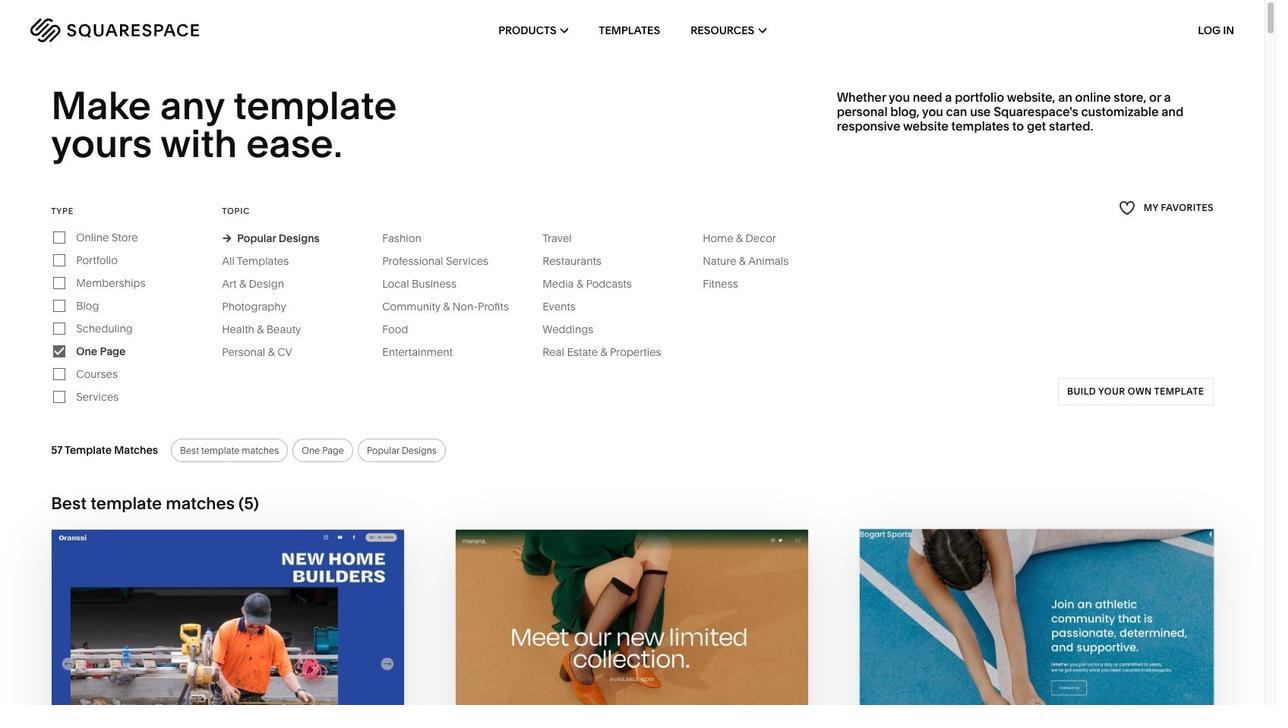 Task type: describe. For each thing, give the bounding box(es) containing it.
mariana image
[[456, 530, 809, 706]]



Task type: vqa. For each thing, say whether or not it's contained in the screenshot.
top 'of'
no



Task type: locate. For each thing, give the bounding box(es) containing it.
oranssi image
[[52, 530, 404, 706]]

bogart image
[[859, 529, 1215, 706]]



